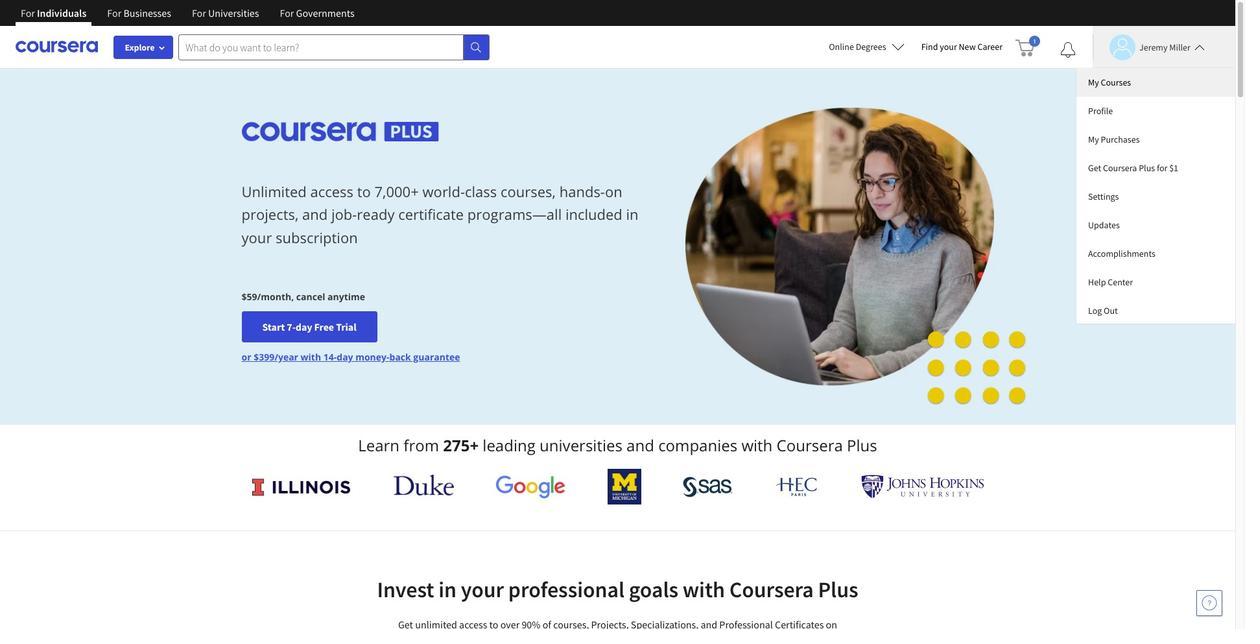 Task type: describe. For each thing, give the bounding box(es) containing it.
profile
[[1088, 105, 1113, 117]]

shopping cart: 1 item image
[[1016, 36, 1040, 56]]

programs—all
[[468, 205, 562, 224]]

degrees
[[856, 41, 886, 53]]

start
[[262, 321, 285, 334]]

anytime
[[328, 291, 365, 303]]

goals
[[629, 576, 678, 603]]

new
[[959, 41, 976, 53]]

get coursera plus for $1
[[1088, 162, 1179, 174]]

1 vertical spatial coursera
[[777, 435, 843, 456]]

find your new career
[[921, 41, 1003, 53]]

learn from 275+ leading universities and companies with coursera plus
[[358, 435, 877, 456]]

world-
[[423, 182, 465, 201]]

sas image
[[683, 476, 733, 497]]

$59 /month, cancel anytime
[[242, 291, 365, 303]]

find
[[921, 41, 938, 53]]

job-
[[331, 205, 357, 224]]

class
[[465, 182, 497, 201]]

2 vertical spatial coursera
[[729, 576, 814, 603]]

for
[[1157, 162, 1168, 174]]

banner navigation
[[10, 0, 365, 36]]

google image
[[496, 475, 566, 499]]

university of illinois at urbana-champaign image
[[251, 476, 352, 497]]

start 7-day free trial button
[[242, 311, 377, 343]]

for for governments
[[280, 6, 294, 19]]

professional
[[508, 576, 625, 603]]

accomplishments link
[[1077, 239, 1236, 268]]

courses
[[1101, 77, 1131, 88]]

log out
[[1088, 305, 1118, 317]]

$59
[[242, 291, 257, 303]]

money-
[[356, 351, 390, 363]]

from
[[404, 435, 439, 456]]

7,000+
[[375, 182, 419, 201]]

unlimited
[[242, 182, 307, 201]]

universities
[[208, 6, 259, 19]]

14-
[[323, 351, 337, 363]]

day inside button
[[296, 321, 312, 334]]

0 vertical spatial with
[[301, 351, 321, 363]]

$1
[[1169, 162, 1179, 174]]

jeremy miller
[[1140, 41, 1191, 53]]

settings link
[[1077, 182, 1236, 211]]

or
[[242, 351, 251, 363]]

duke university image
[[394, 475, 454, 496]]

What do you want to learn? text field
[[178, 34, 464, 60]]

profile link
[[1077, 97, 1236, 125]]

log
[[1088, 305, 1102, 317]]

help center link
[[1077, 268, 1236, 296]]

get
[[1088, 162, 1101, 174]]

free
[[314, 321, 334, 334]]

ready
[[357, 205, 395, 224]]

career
[[978, 41, 1003, 53]]

online
[[829, 41, 854, 53]]

subscription
[[276, 227, 358, 247]]

help center
[[1088, 276, 1133, 288]]

1 vertical spatial and
[[627, 435, 654, 456]]

projects,
[[242, 205, 299, 224]]

for individuals
[[21, 6, 86, 19]]

275+
[[443, 435, 479, 456]]

for businesses
[[107, 6, 171, 19]]

online degrees
[[829, 41, 886, 53]]

jeremy
[[1140, 41, 1168, 53]]

companies
[[658, 435, 738, 456]]

2 vertical spatial plus
[[818, 576, 858, 603]]

updates link
[[1077, 211, 1236, 239]]

/year
[[274, 351, 298, 363]]

for for universities
[[192, 6, 206, 19]]

johns hopkins university image
[[862, 475, 985, 499]]



Task type: vqa. For each thing, say whether or not it's contained in the screenshot.
1st 3 from left
no



Task type: locate. For each thing, give the bounding box(es) containing it.
1 for from the left
[[21, 6, 35, 19]]

in right included at the top left of the page
[[626, 205, 639, 224]]

explore
[[125, 42, 155, 53]]

hec paris image
[[775, 473, 820, 500]]

my purchases link
[[1077, 125, 1236, 154]]

plus inside jeremy miller menu
[[1139, 162, 1155, 174]]

my left the purchases
[[1088, 134, 1099, 145]]

help
[[1088, 276, 1106, 288]]

1 horizontal spatial day
[[337, 351, 353, 363]]

with right goals
[[683, 576, 725, 603]]

7-
[[287, 321, 296, 334]]

invest
[[377, 576, 434, 603]]

get coursera plus for $1 link
[[1077, 154, 1236, 182]]

1 my from the top
[[1088, 77, 1099, 88]]

access
[[310, 182, 353, 201]]

guarantee
[[413, 351, 460, 363]]

1 horizontal spatial with
[[683, 576, 725, 603]]

in right invest
[[439, 576, 457, 603]]

purchases
[[1101, 134, 1140, 145]]

with left 14-
[[301, 351, 321, 363]]

courses,
[[501, 182, 556, 201]]

0 vertical spatial my
[[1088, 77, 1099, 88]]

my courses link
[[1077, 68, 1236, 97]]

my
[[1088, 77, 1099, 88], [1088, 134, 1099, 145]]

0 vertical spatial in
[[626, 205, 639, 224]]

2 for from the left
[[107, 6, 121, 19]]

hands-
[[559, 182, 605, 201]]

2 vertical spatial your
[[461, 576, 504, 603]]

coursera inside jeremy miller menu
[[1103, 162, 1137, 174]]

1 vertical spatial your
[[242, 227, 272, 247]]

show notifications image
[[1060, 42, 1076, 58]]

in
[[626, 205, 639, 224], [439, 576, 457, 603]]

for left 'universities' on the top left of page
[[192, 6, 206, 19]]

for universities
[[192, 6, 259, 19]]

0 horizontal spatial with
[[301, 351, 321, 363]]

in inside unlimited access to 7,000+ world-class courses, hands-on projects, and job-ready certificate programs—all included in your subscription
[[626, 205, 639, 224]]

day left free
[[296, 321, 312, 334]]

2 vertical spatial with
[[683, 576, 725, 603]]

your inside unlimited access to 7,000+ world-class courses, hands-on projects, and job-ready certificate programs—all included in your subscription
[[242, 227, 272, 247]]

my purchases
[[1088, 134, 1140, 145]]

out
[[1104, 305, 1118, 317]]

online degrees button
[[819, 32, 915, 61]]

with right companies
[[742, 435, 773, 456]]

my for my courses
[[1088, 77, 1099, 88]]

and inside unlimited access to 7,000+ world-class courses, hands-on projects, and job-ready certificate programs—all included in your subscription
[[302, 205, 328, 224]]

1 horizontal spatial your
[[461, 576, 504, 603]]

coursera
[[1103, 162, 1137, 174], [777, 435, 843, 456], [729, 576, 814, 603]]

day left money-
[[337, 351, 353, 363]]

individuals
[[37, 6, 86, 19]]

day
[[296, 321, 312, 334], [337, 351, 353, 363]]

my courses
[[1088, 77, 1131, 88]]

0 horizontal spatial in
[[439, 576, 457, 603]]

coursera image
[[16, 36, 98, 57]]

trial
[[336, 321, 356, 334]]

3 for from the left
[[192, 6, 206, 19]]

certificate
[[398, 205, 464, 224]]

log out button
[[1077, 296, 1236, 324]]

0 vertical spatial your
[[940, 41, 957, 53]]

$399
[[254, 351, 274, 363]]

my for my purchases
[[1088, 134, 1099, 145]]

/month,
[[257, 291, 294, 303]]

4 for from the left
[[280, 6, 294, 19]]

back
[[389, 351, 411, 363]]

miller
[[1170, 41, 1191, 53]]

jeremy miller button
[[1093, 34, 1205, 60]]

learn
[[358, 435, 400, 456]]

and
[[302, 205, 328, 224], [627, 435, 654, 456]]

0 vertical spatial and
[[302, 205, 328, 224]]

for left individuals
[[21, 6, 35, 19]]

university of michigan image
[[608, 469, 642, 505]]

1 vertical spatial with
[[742, 435, 773, 456]]

plus
[[1139, 162, 1155, 174], [847, 435, 877, 456], [818, 576, 858, 603]]

None search field
[[178, 34, 490, 60]]

businesses
[[124, 6, 171, 19]]

coursera plus image
[[242, 122, 439, 141]]

1 vertical spatial day
[[337, 351, 353, 363]]

jeremy miller menu
[[1077, 68, 1236, 324]]

1 vertical spatial in
[[439, 576, 457, 603]]

invest in your professional goals with coursera plus
[[377, 576, 858, 603]]

governments
[[296, 6, 355, 19]]

help center image
[[1202, 595, 1217, 611]]

start 7-day free trial
[[262, 321, 356, 334]]

center
[[1108, 276, 1133, 288]]

2 my from the top
[[1088, 134, 1099, 145]]

0 vertical spatial plus
[[1139, 162, 1155, 174]]

0 horizontal spatial day
[[296, 321, 312, 334]]

accomplishments
[[1088, 248, 1156, 259]]

to
[[357, 182, 371, 201]]

updates
[[1088, 219, 1120, 231]]

settings
[[1088, 191, 1119, 202]]

for left governments
[[280, 6, 294, 19]]

1 vertical spatial plus
[[847, 435, 877, 456]]

your
[[940, 41, 957, 53], [242, 227, 272, 247], [461, 576, 504, 603]]

2 horizontal spatial your
[[940, 41, 957, 53]]

universities
[[540, 435, 623, 456]]

0 horizontal spatial and
[[302, 205, 328, 224]]

for governments
[[280, 6, 355, 19]]

and up "university of michigan" image
[[627, 435, 654, 456]]

2 horizontal spatial with
[[742, 435, 773, 456]]

unlimited access to 7,000+ world-class courses, hands-on projects, and job-ready certificate programs—all included in your subscription
[[242, 182, 639, 247]]

with
[[301, 351, 321, 363], [742, 435, 773, 456], [683, 576, 725, 603]]

0 horizontal spatial your
[[242, 227, 272, 247]]

for for individuals
[[21, 6, 35, 19]]

find your new career link
[[915, 39, 1009, 55]]

0 vertical spatial coursera
[[1103, 162, 1137, 174]]

leading
[[483, 435, 536, 456]]

for for businesses
[[107, 6, 121, 19]]

1 horizontal spatial in
[[626, 205, 639, 224]]

included
[[566, 205, 623, 224]]

on
[[605, 182, 622, 201]]

1 vertical spatial my
[[1088, 134, 1099, 145]]

cancel
[[296, 291, 325, 303]]

1 horizontal spatial and
[[627, 435, 654, 456]]

my left courses
[[1088, 77, 1099, 88]]

or $399 /year with 14-day money-back guarantee
[[242, 351, 460, 363]]

and up subscription
[[302, 205, 328, 224]]

for left businesses
[[107, 6, 121, 19]]

explore button
[[114, 36, 173, 59]]

0 vertical spatial day
[[296, 321, 312, 334]]



